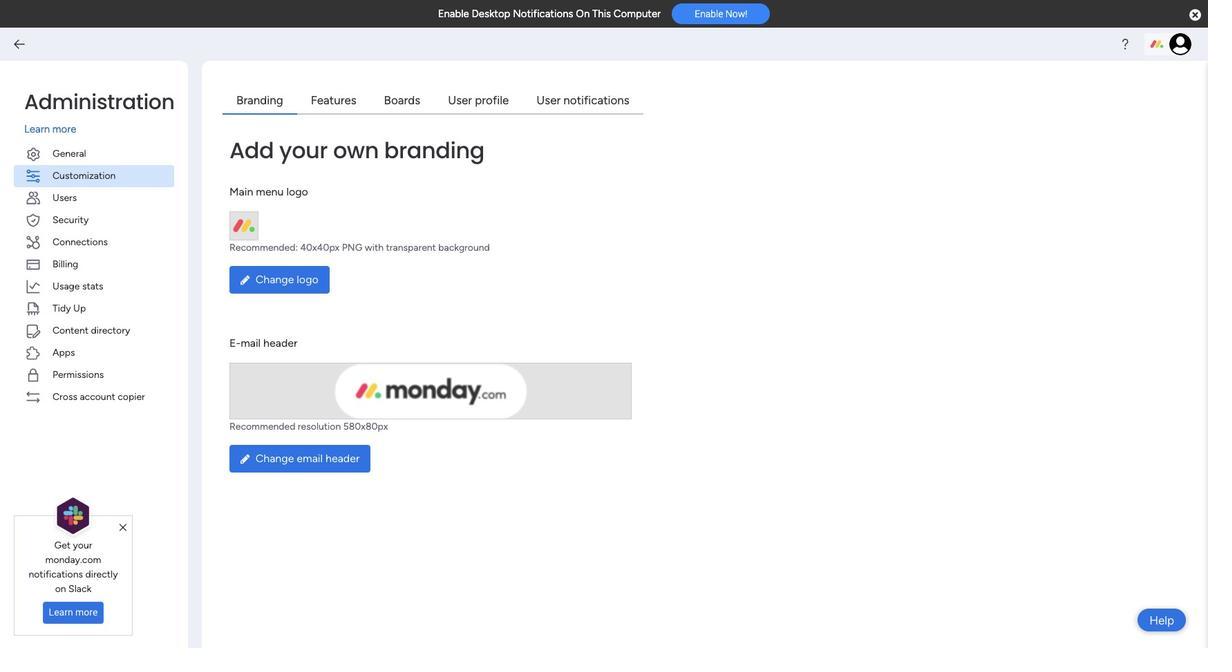 Task type: vqa. For each thing, say whether or not it's contained in the screenshot.
the right notifications
yes



Task type: locate. For each thing, give the bounding box(es) containing it.
more inside administration learn more
[[52, 123, 76, 136]]

learn down the 'administration'
[[24, 123, 50, 136]]

1 vertical spatial logo
[[297, 273, 319, 286]]

add
[[230, 134, 274, 166]]

learn more button
[[43, 602, 104, 624]]

dapulse x slim image
[[119, 522, 127, 534]]

main menu logo
[[230, 185, 308, 198]]

more
[[52, 123, 76, 136], [75, 607, 98, 618]]

user left the profile
[[448, 93, 472, 107]]

logo down 40x40px on the left top
[[297, 273, 319, 286]]

cross account copier
[[53, 391, 145, 403]]

change right pencil icon
[[256, 452, 294, 465]]

logo right menu
[[287, 185, 308, 198]]

1 horizontal spatial enable
[[695, 8, 723, 20]]

1 horizontal spatial user
[[537, 93, 561, 107]]

1 vertical spatial learn
[[49, 607, 73, 618]]

e-
[[230, 336, 241, 349]]

0 vertical spatial more
[[52, 123, 76, 136]]

administration learn more
[[24, 87, 175, 136]]

0 horizontal spatial enable
[[438, 8, 469, 20]]

1 horizontal spatial notifications
[[564, 93, 630, 107]]

connections
[[53, 236, 108, 248]]

header
[[263, 336, 298, 349], [326, 452, 360, 465]]

0 horizontal spatial your
[[73, 540, 92, 552]]

change inside change logo button
[[256, 273, 294, 286]]

1 vertical spatial your
[[73, 540, 92, 552]]

enable for enable desktop notifications on this computer
[[438, 8, 469, 20]]

up
[[73, 302, 86, 314]]

features
[[311, 93, 356, 107]]

recommended
[[230, 421, 295, 432]]

learn down on
[[49, 607, 73, 618]]

your inside get your monday.com notifications directly on slack
[[73, 540, 92, 552]]

enable for enable now!
[[695, 8, 723, 20]]

computer
[[614, 8, 661, 20]]

580x80px
[[343, 421, 388, 432]]

dapulse close image
[[1190, 8, 1202, 22]]

enable desktop notifications on this computer
[[438, 8, 661, 20]]

more up general
[[52, 123, 76, 136]]

enable
[[438, 8, 469, 20], [695, 8, 723, 20]]

boards
[[384, 93, 420, 107]]

change email header
[[256, 452, 360, 465]]

0 vertical spatial logo
[[287, 185, 308, 198]]

content
[[53, 325, 89, 336]]

1 vertical spatial more
[[75, 607, 98, 618]]

1 user from the left
[[448, 93, 472, 107]]

billing
[[53, 258, 78, 270]]

own
[[333, 134, 379, 166]]

0 vertical spatial change
[[256, 273, 294, 286]]

notifications
[[564, 93, 630, 107], [29, 569, 83, 581]]

change
[[256, 273, 294, 286], [256, 452, 294, 465]]

your
[[279, 134, 328, 166], [73, 540, 92, 552]]

header inside button
[[326, 452, 360, 465]]

0 vertical spatial learn
[[24, 123, 50, 136]]

on
[[55, 583, 66, 595]]

user
[[448, 93, 472, 107], [537, 93, 561, 107]]

0 horizontal spatial header
[[263, 336, 298, 349]]

user profile
[[448, 93, 509, 107]]

1 horizontal spatial your
[[279, 134, 328, 166]]

more inside button
[[75, 607, 98, 618]]

on
[[576, 8, 590, 20]]

change inside the "change email header" button
[[256, 452, 294, 465]]

1 vertical spatial header
[[326, 452, 360, 465]]

branding link
[[223, 88, 297, 114]]

change for change logo
[[256, 273, 294, 286]]

slack
[[69, 583, 91, 595]]

logo
[[287, 185, 308, 198], [297, 273, 319, 286]]

0 vertical spatial notifications
[[564, 93, 630, 107]]

logo inside change logo button
[[297, 273, 319, 286]]

cross
[[53, 391, 77, 403]]

png
[[342, 242, 362, 253]]

1 horizontal spatial header
[[326, 452, 360, 465]]

2 user from the left
[[537, 93, 561, 107]]

branding
[[236, 93, 283, 107]]

your up "monday.com" at bottom left
[[73, 540, 92, 552]]

0 horizontal spatial user
[[448, 93, 472, 107]]

help button
[[1138, 609, 1186, 632]]

enable inside button
[[695, 8, 723, 20]]

account
[[80, 391, 115, 403]]

40x40px
[[300, 242, 340, 253]]

get your monday.com notifications directly on slack
[[29, 540, 118, 595]]

users
[[53, 192, 77, 204]]

get
[[54, 540, 71, 552]]

customization
[[53, 170, 116, 181]]

copier
[[118, 391, 145, 403]]

0 horizontal spatial notifications
[[29, 569, 83, 581]]

stats
[[82, 280, 103, 292]]

2 change from the top
[[256, 452, 294, 465]]

permissions
[[53, 369, 104, 381]]

1 vertical spatial notifications
[[29, 569, 83, 581]]

pencil image
[[241, 274, 250, 285]]

main
[[230, 185, 253, 198]]

transparent
[[386, 242, 436, 253]]

notifications inside get your monday.com notifications directly on slack
[[29, 569, 83, 581]]

directly
[[85, 569, 118, 581]]

user right the profile
[[537, 93, 561, 107]]

enable left now!
[[695, 8, 723, 20]]

0 vertical spatial header
[[263, 336, 298, 349]]

1 change from the top
[[256, 273, 294, 286]]

boards link
[[370, 88, 434, 114]]

your right add
[[279, 134, 328, 166]]

change right pencil image at the top left
[[256, 273, 294, 286]]

header right mail
[[263, 336, 298, 349]]

enable left desktop
[[438, 8, 469, 20]]

administration
[[24, 87, 175, 117]]

1 vertical spatial change
[[256, 452, 294, 465]]

header right email
[[326, 452, 360, 465]]

now!
[[726, 8, 748, 20]]

0 vertical spatial your
[[279, 134, 328, 166]]

learn
[[24, 123, 50, 136], [49, 607, 73, 618]]

usage
[[53, 280, 80, 292]]

change for change email header
[[256, 452, 294, 465]]

more down slack
[[75, 607, 98, 618]]



Task type: describe. For each thing, give the bounding box(es) containing it.
learn inside button
[[49, 607, 73, 618]]

monday.com
[[45, 554, 101, 566]]

directory
[[91, 325, 130, 336]]

this
[[592, 8, 611, 20]]

enable now!
[[695, 8, 748, 20]]

back to workspace image
[[12, 37, 26, 51]]

user notifications link
[[523, 88, 643, 114]]

help image
[[1119, 37, 1132, 51]]

branding
[[384, 134, 485, 166]]

user for user notifications
[[537, 93, 561, 107]]

recommended resolution 580x80px
[[230, 421, 388, 432]]

enable now! button
[[672, 4, 770, 24]]

header for change email header
[[326, 452, 360, 465]]

learn more link
[[24, 122, 174, 137]]

general
[[53, 148, 86, 159]]

background
[[439, 242, 490, 253]]

change email header button
[[230, 445, 371, 473]]

menu
[[256, 185, 284, 198]]

tidy up
[[53, 302, 86, 314]]

user for user profile
[[448, 93, 472, 107]]

change logo
[[256, 273, 319, 286]]

notifications inside user notifications link
[[564, 93, 630, 107]]

pencil image
[[241, 453, 250, 464]]

learn more
[[49, 607, 98, 618]]

your for get
[[73, 540, 92, 552]]

header for e-mail header
[[263, 336, 298, 349]]

user notifications
[[537, 93, 630, 107]]

content directory
[[53, 325, 130, 336]]

tidy
[[53, 302, 71, 314]]

email
[[297, 452, 323, 465]]

add your own branding
[[230, 134, 485, 166]]

kendall parks image
[[1170, 33, 1192, 55]]

desktop
[[472, 8, 511, 20]]

resolution
[[298, 421, 341, 432]]

your for add
[[279, 134, 328, 166]]

e-mail header
[[230, 336, 298, 349]]

recommended: 40x40px png with transparent background
[[230, 242, 490, 253]]

notifications
[[513, 8, 574, 20]]

user profile link
[[434, 88, 523, 114]]

recommended:
[[230, 242, 298, 253]]

profile
[[475, 93, 509, 107]]

features link
[[297, 88, 370, 114]]

apps
[[53, 347, 75, 358]]

usage stats
[[53, 280, 103, 292]]

change logo button
[[230, 266, 330, 293]]

help
[[1150, 614, 1175, 627]]

with
[[365, 242, 384, 253]]

security
[[53, 214, 89, 226]]

learn inside administration learn more
[[24, 123, 50, 136]]

mail
[[241, 336, 261, 349]]



